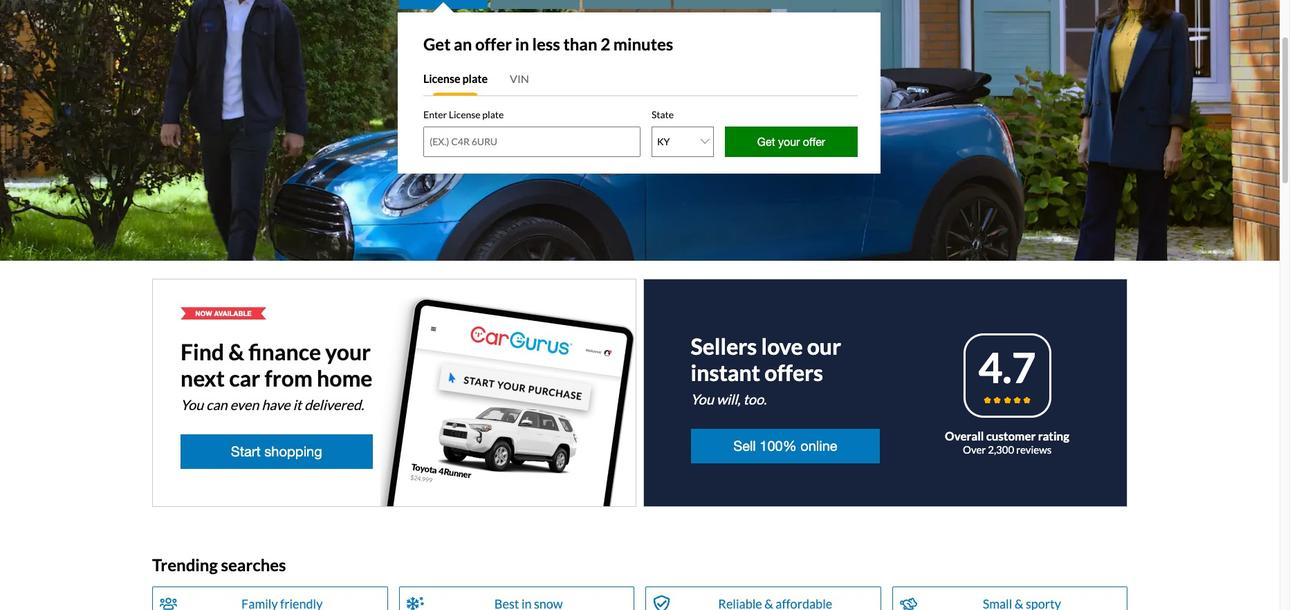 Task type: describe. For each thing, give the bounding box(es) containing it.
searches
[[221, 555, 286, 575]]

sell
[[734, 438, 756, 454]]

instant
[[691, 359, 761, 386]]

100%
[[760, 438, 797, 454]]

trending
[[152, 555, 218, 575]]

reliable & affordable image
[[653, 595, 671, 611]]

sellers love our instant offers you will, too.
[[691, 333, 842, 408]]

&
[[229, 339, 244, 366]]

small & sporty image
[[900, 595, 917, 611]]

get for get an offer in less than 2 minutes
[[424, 34, 451, 54]]

less
[[533, 34, 561, 54]]

customer
[[987, 429, 1037, 444]]

love
[[762, 333, 803, 360]]

minutes
[[614, 34, 674, 54]]

get your offer
[[758, 135, 826, 148]]

your inside button
[[779, 135, 800, 148]]

will,
[[717, 391, 741, 408]]

sellers
[[691, 333, 757, 360]]

overall customer rating over 2,300 reviews
[[946, 429, 1070, 456]]

(EX.) C4R 6URU text field
[[424, 126, 641, 157]]

home
[[317, 365, 373, 392]]

an
[[454, 34, 472, 54]]

license plate
[[424, 72, 488, 85]]

sell 100% online
[[734, 438, 838, 454]]

you inside sellers love our instant offers you will, too.
[[691, 391, 714, 408]]

now
[[195, 310, 212, 318]]

over
[[963, 444, 987, 456]]

offers
[[765, 359, 824, 386]]

get your offer button
[[725, 126, 858, 157]]

2,300
[[989, 444, 1015, 456]]

in
[[515, 34, 529, 54]]

1 vertical spatial license
[[449, 108, 481, 120]]

offer for your
[[804, 135, 826, 148]]

best in snow image
[[407, 595, 424, 611]]

our
[[808, 333, 842, 360]]

car
[[229, 365, 260, 392]]



Task type: locate. For each thing, give the bounding box(es) containing it.
reviews
[[1017, 444, 1052, 456]]

your
[[779, 135, 800, 148], [325, 339, 371, 366]]

can
[[206, 397, 228, 413]]

1 vertical spatial your
[[325, 339, 371, 366]]

sell 100% online button
[[691, 429, 881, 464]]

1 vertical spatial offer
[[804, 135, 826, 148]]

family friendly image
[[160, 595, 177, 611]]

1 horizontal spatial get
[[758, 135, 776, 148]]

0 horizontal spatial your
[[325, 339, 371, 366]]

0 vertical spatial plate
[[463, 72, 488, 85]]

even
[[230, 397, 259, 413]]

you left will,
[[691, 391, 714, 408]]

trending searches
[[152, 555, 286, 575]]

you left can
[[181, 397, 204, 413]]

offer inside get your offer button
[[804, 135, 826, 148]]

your inside find & finance your next car from home you can even have it delivered.
[[325, 339, 371, 366]]

plate up (ex.) c4r 6uru 'text box'
[[483, 108, 504, 120]]

offer
[[475, 34, 512, 54], [804, 135, 826, 148]]

you
[[691, 391, 714, 408], [181, 397, 204, 413]]

get
[[424, 34, 451, 54], [758, 135, 776, 148]]

get inside button
[[758, 135, 776, 148]]

next
[[181, 365, 225, 392]]

0 vertical spatial get
[[424, 34, 451, 54]]

state
[[652, 108, 674, 120]]

1 vertical spatial get
[[758, 135, 776, 148]]

start shopping button
[[181, 435, 373, 469]]

4.7
[[979, 343, 1037, 393]]

enter
[[424, 108, 447, 120]]

finance
[[249, 339, 321, 366]]

1 horizontal spatial your
[[779, 135, 800, 148]]

0 horizontal spatial you
[[181, 397, 204, 413]]

it
[[293, 397, 302, 413]]

delivered.
[[304, 397, 364, 413]]

you inside find & finance your next car from home you can even have it delivered.
[[181, 397, 204, 413]]

enter license plate
[[424, 108, 504, 120]]

license up enter
[[424, 72, 461, 85]]

overall
[[946, 429, 985, 444]]

find & finance your next car from home you can even have it delivered.
[[181, 339, 373, 413]]

vin
[[510, 72, 529, 85]]

plate down an
[[463, 72, 488, 85]]

available
[[214, 310, 252, 318]]

0 vertical spatial your
[[779, 135, 800, 148]]

license
[[424, 72, 461, 85], [449, 108, 481, 120]]

get for get your offer
[[758, 135, 776, 148]]

start shopping
[[231, 444, 322, 460]]

from
[[265, 365, 313, 392]]

0 vertical spatial offer
[[475, 34, 512, 54]]

have
[[262, 397, 290, 413]]

shopping
[[265, 444, 322, 460]]

than
[[564, 34, 598, 54]]

1 vertical spatial plate
[[483, 108, 504, 120]]

now available
[[195, 310, 252, 318]]

offer for an
[[475, 34, 512, 54]]

1 horizontal spatial offer
[[804, 135, 826, 148]]

get an offer in less than 2 minutes
[[424, 34, 674, 54]]

0 horizontal spatial get
[[424, 34, 451, 54]]

license right enter
[[449, 108, 481, 120]]

start
[[231, 444, 261, 460]]

0 horizontal spatial offer
[[475, 34, 512, 54]]

plate
[[463, 72, 488, 85], [483, 108, 504, 120]]

0 vertical spatial license
[[424, 72, 461, 85]]

2
[[601, 34, 611, 54]]

rating
[[1039, 429, 1070, 444]]

too.
[[744, 391, 767, 408]]

online
[[801, 438, 838, 454]]

find
[[181, 339, 224, 366]]

1 horizontal spatial you
[[691, 391, 714, 408]]



Task type: vqa. For each thing, say whether or not it's contained in the screenshot.
Under inside the The Best Used Suvs Under $20,000 In 2024
no



